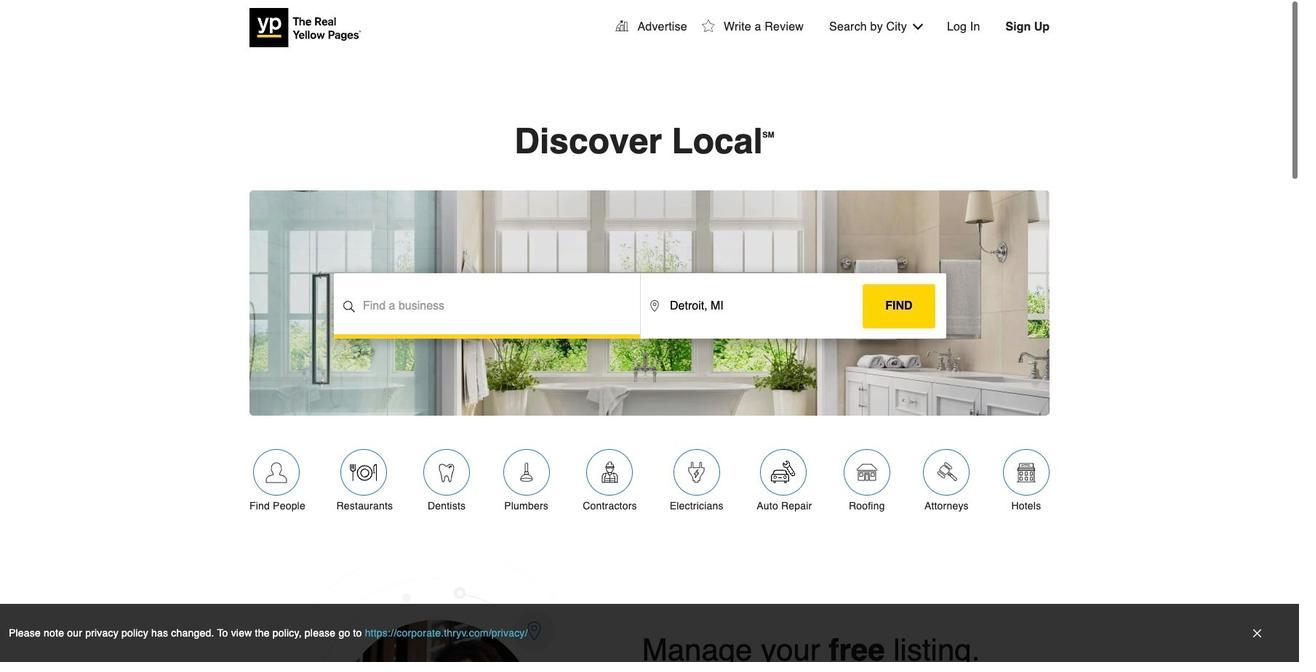 Task type: describe. For each thing, give the bounding box(es) containing it.
claim your business! many of the benefits of yp are free. image
[[280, 562, 596, 663]]

Find a business text field
[[334, 274, 640, 339]]



Task type: vqa. For each thing, say whether or not it's contained in the screenshot.
Where? text box
yes



Task type: locate. For each thing, give the bounding box(es) containing it.
Where? text field
[[641, 274, 947, 339]]

advertise image
[[616, 20, 629, 31]]

write a review image
[[702, 20, 715, 32]]

the real yellow pages logo image
[[250, 8, 363, 47]]



